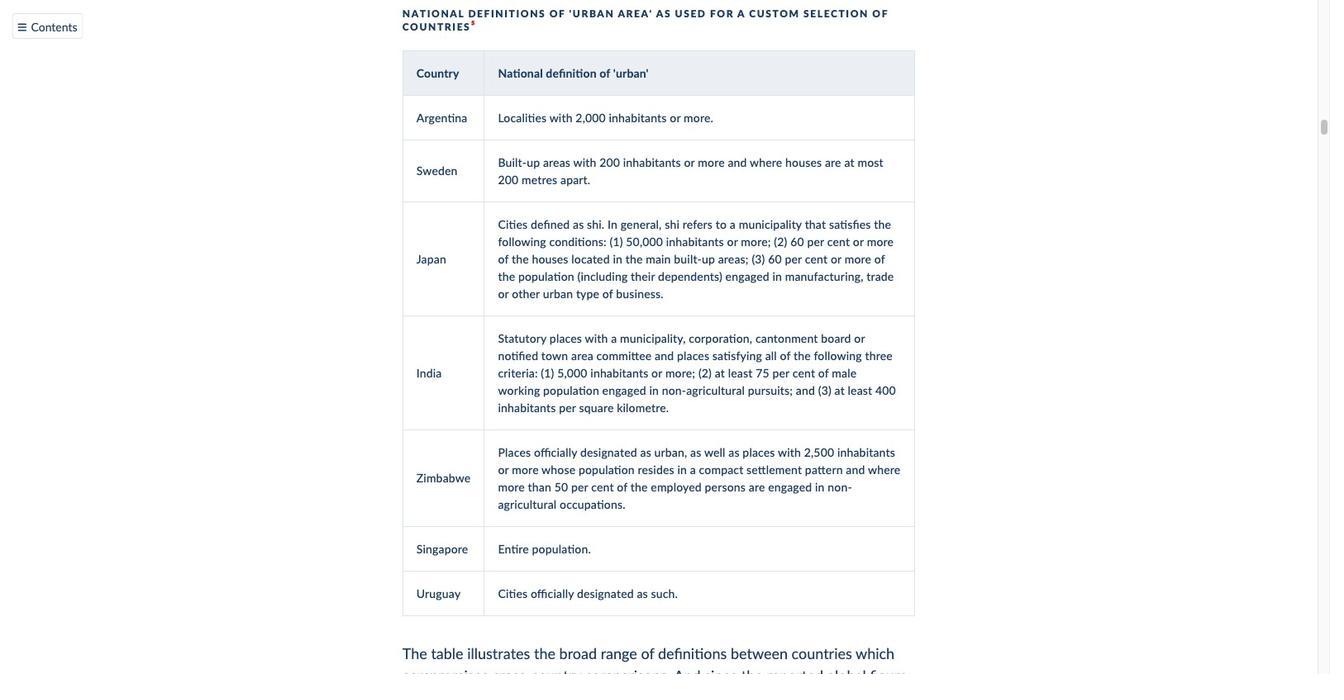 Task type: describe. For each thing, give the bounding box(es) containing it.
broad
[[559, 645, 597, 663]]

and inside the places officially designated as urban, as well as places with 2,500 inhabitants or more whose population resides in a compact settlement pattern and where more than 50 per cent of the employed persons are engaged in non- agricultural occupations.
[[846, 463, 865, 477]]

persons
[[705, 480, 746, 494]]

three
[[865, 349, 893, 363]]

definition
[[546, 66, 597, 80]]

criteria:
[[498, 366, 538, 380]]

5 link
[[471, 19, 476, 33]]

area
[[571, 349, 594, 363]]

areas;
[[718, 252, 749, 266]]

0 vertical spatial 200
[[600, 155, 620, 169]]

cities defined as shi. in general, shi refers to a municipality that satisfies the following conditions: (1) 50,000 inhabitants or more; (2) 60 per cent or more of the houses located in the main built-up areas; (3) 60 per cent or more of the population (including their dependents) engaged in manufacturing, trade or other urban type of business.
[[498, 217, 894, 301]]

national for national definition of 'urban'
[[498, 66, 543, 80]]

or up areas;
[[727, 234, 738, 249]]

in down 'pattern'
[[815, 480, 825, 494]]

with inside the places officially designated as urban, as well as places with 2,500 inhabitants or more whose population resides in a compact settlement pattern and where more than 50 per cent of the employed persons are engaged in non- agricultural occupations.
[[778, 445, 801, 459]]

are inside the places officially designated as urban, as well as places with 2,500 inhabitants or more whose population resides in a compact settlement pattern and where more than 50 per cent of the employed persons are engaged in non- agricultural occupations.
[[749, 480, 765, 494]]

more; inside "cities defined as shi. in general, shi refers to a municipality that satisfies the following conditions: (1) 50,000 inhabitants or more; (2) 60 per cent or more of the houses located in the main built-up areas; (3) 60 per cent or more of the population (including their dependents) engaged in manufacturing, trade or other urban type of business."
[[741, 234, 771, 249]]

sweden
[[416, 164, 458, 178]]

manufacturing,
[[785, 269, 864, 283]]

(2) inside "cities defined as shi. in general, shi refers to a municipality that satisfies the following conditions: (1) 50,000 inhabitants or more; (2) 60 per cent or more of the houses located in the main built-up areas; (3) 60 per cent or more of the population (including their dependents) engaged in manufacturing, trade or other urban type of business."
[[774, 234, 788, 249]]

and
[[674, 668, 701, 675]]

in
[[608, 217, 618, 231]]

shi.
[[587, 217, 605, 231]]

their
[[631, 269, 655, 283]]

of left the 'urban
[[550, 7, 566, 20]]

as left such.
[[637, 587, 648, 601]]

occupations.
[[560, 497, 626, 511]]

a inside statutory places with a municipality, corporation, cantonment board or notified town area committee and places satisfying all of the following three criteria: (1) 5,000 inhabitants or more; (2) at least 75 per cent of male working population engaged in non-agricultural pursuits; and (3) at least 400 inhabitants per square kilometre.
[[611, 331, 617, 345]]

notified
[[498, 349, 538, 363]]

municipality
[[739, 217, 802, 231]]

inhabitants inside "cities defined as shi. in general, shi refers to a municipality that satisfies the following conditions: (1) 50,000 inhabitants or more; (2) 60 per cent or more of the houses located in the main built-up areas; (3) 60 per cent or more of the population (including their dependents) engaged in manufacturing, trade or other urban type of business."
[[666, 234, 724, 249]]

up inside "cities defined as shi. in general, shi refers to a municipality that satisfies the following conditions: (1) 50,000 inhabitants or more; (2) 60 per cent or more of the houses located in the main built-up areas; (3) 60 per cent or more of the population (including their dependents) engaged in manufacturing, trade or other urban type of business."
[[702, 252, 715, 266]]

entire
[[498, 542, 529, 556]]

following inside statutory places with a municipality, corporation, cantonment board or notified town area committee and places satisfying all of the following three criteria: (1) 5,000 inhabitants or more; (2) at least 75 per cent of male working population engaged in non-agricultural pursuits; and (3) at least 400 inhabitants per square kilometre.
[[814, 349, 862, 363]]

2 vertical spatial at
[[835, 383, 845, 397]]

well
[[704, 445, 726, 459]]

range
[[601, 645, 637, 663]]

pursuits;
[[748, 383, 793, 397]]

metres
[[522, 172, 558, 187]]

definitions inside the table illustrates the broad range of definitions between countries which compromises cross-country comparisons. and since the reported global figur
[[658, 645, 727, 663]]

located
[[572, 252, 610, 266]]

with inside built-up areas with 200 inhabitants or more and where houses are at most 200 metres apart.
[[573, 155, 597, 169]]

places officially designated as urban, as well as places with 2,500 inhabitants or more whose population resides in a compact settlement pattern and where more than 50 per cent of the employed persons are engaged in non- agricultural occupations.
[[498, 445, 901, 511]]

cent up manufacturing,
[[805, 252, 828, 266]]

population inside "cities defined as shi. in general, shi refers to a municipality that satisfies the following conditions: (1) 50,000 inhabitants or more; (2) 60 per cent or more of the houses located in the main built-up areas; (3) 60 per cent or more of the population (including their dependents) engaged in manufacturing, trade or other urban type of business."
[[518, 269, 574, 283]]

national definition of 'urban'
[[498, 66, 649, 80]]

and inside built-up areas with 200 inhabitants or more and where houses are at most 200 metres apart.
[[728, 155, 747, 169]]

argentina
[[416, 110, 468, 125]]

for
[[710, 7, 734, 20]]

built-up areas with 200 inhabitants or more and where houses are at most 200 metres apart.
[[498, 155, 884, 187]]

national definitions of 'urban area' as used for a custom selection of countries
[[402, 7, 889, 33]]

to
[[716, 217, 727, 231]]

(3) inside "cities defined as shi. in general, shi refers to a municipality that satisfies the following conditions: (1) 50,000 inhabitants or more; (2) 60 per cent or more of the houses located in the main built-up areas; (3) 60 per cent or more of the population (including their dependents) engaged in manufacturing, trade or other urban type of business."
[[752, 252, 765, 266]]

pattern
[[805, 463, 843, 477]]

non- inside the places officially designated as urban, as well as places with 2,500 inhabitants or more whose population resides in a compact settlement pattern and where more than 50 per cent of the employed persons are engaged in non- agricultural occupations.
[[828, 480, 852, 494]]

or down satisfies
[[853, 234, 864, 249]]

per down that
[[807, 234, 824, 249]]

entire population.
[[498, 542, 591, 556]]

the table illustrates the broad range of definitions between countries which compromises cross-country comparisons. and since the reported global figur
[[402, 645, 908, 675]]

0 vertical spatial least
[[728, 366, 753, 380]]

or up manufacturing,
[[831, 252, 842, 266]]

(3) inside statutory places with a municipality, corporation, cantonment board or notified town area committee and places satisfying all of the following three criteria: (1) 5,000 inhabitants or more; (2) at least 75 per cent of male working population engaged in non-agricultural pursuits; and (3) at least 400 inhabitants per square kilometre.
[[818, 383, 832, 397]]

1 horizontal spatial places
[[677, 349, 710, 363]]

(including
[[577, 269, 628, 283]]

cent inside statutory places with a municipality, corporation, cantonment board or notified town area committee and places satisfying all of the following three criteria: (1) 5,000 inhabitants or more; (2) at least 75 per cent of male working population engaged in non-agricultural pursuits; and (3) at least 400 inhabitants per square kilometre.
[[793, 366, 815, 380]]

designated for such.
[[577, 587, 634, 601]]

as inside "national definitions of 'urban area' as used for a custom selection of countries"
[[656, 7, 671, 20]]

used
[[675, 7, 707, 20]]

or left other
[[498, 287, 509, 301]]

designated for urban,
[[580, 445, 637, 459]]

and right pursuits;
[[796, 383, 815, 397]]

a inside the places officially designated as urban, as well as places with 2,500 inhabitants or more whose population resides in a compact settlement pattern and where more than 50 per cent of the employed persons are engaged in non- agricultural occupations.
[[690, 463, 696, 477]]

50,000
[[626, 234, 663, 249]]

400
[[876, 383, 896, 397]]

corporation,
[[689, 331, 753, 345]]

at inside built-up areas with 200 inhabitants or more and where houses are at most 200 metres apart.
[[844, 155, 855, 169]]

countries inside the table illustrates the broad range of definitions between countries which compromises cross-country comparisons. and since the reported global figur
[[792, 645, 852, 663]]

officially for cities
[[531, 587, 574, 601]]

cities for cities officially designated as such.
[[498, 587, 528, 601]]

or left 'more.'
[[670, 110, 681, 125]]

cantonment
[[756, 331, 818, 345]]

that
[[805, 217, 826, 231]]

refers
[[683, 217, 713, 231]]

in up employed
[[678, 463, 687, 477]]

cities for cities defined as shi. in general, shi refers to a municipality that satisfies the following conditions: (1) 50,000 inhabitants or more; (2) 60 per cent or more of the houses located in the main built-up areas; (3) 60 per cent or more of the population (including their dependents) engaged in manufacturing, trade or other urban type of business.
[[498, 217, 528, 231]]

illustrates
[[467, 645, 530, 663]]

table
[[431, 645, 464, 663]]

inhabitants down 'urban' at the top of page
[[609, 110, 667, 125]]

than
[[528, 480, 551, 494]]

more; inside statutory places with a municipality, corporation, cantonment board or notified town area committee and places satisfying all of the following three criteria: (1) 5,000 inhabitants or more; (2) at least 75 per cent of male working population engaged in non-agricultural pursuits; and (3) at least 400 inhabitants per square kilometre.
[[665, 366, 696, 380]]

all
[[765, 349, 777, 363]]

'urban
[[569, 7, 615, 20]]

or inside built-up areas with 200 inhabitants or more and where houses are at most 200 metres apart.
[[684, 155, 695, 169]]

committee
[[597, 349, 652, 363]]

where inside built-up areas with 200 inhabitants or more and where houses are at most 200 metres apart.
[[750, 155, 782, 169]]

cent inside the places officially designated as urban, as well as places with 2,500 inhabitants or more whose population resides in a compact settlement pattern and where more than 50 per cent of the employed persons are engaged in non- agricultural occupations.
[[591, 480, 614, 494]]

working
[[498, 383, 540, 397]]

such.
[[651, 587, 678, 601]]

dependents)
[[658, 269, 723, 283]]

whose
[[542, 463, 576, 477]]

up inside built-up areas with 200 inhabitants or more and where houses are at most 200 metres apart.
[[527, 155, 540, 169]]

cross-
[[492, 668, 531, 675]]

male
[[832, 366, 857, 380]]

and down municipality,
[[655, 349, 674, 363]]

satisfies
[[829, 217, 871, 231]]

resides
[[638, 463, 674, 477]]

areas
[[543, 155, 571, 169]]

population.
[[532, 542, 591, 556]]

more inside built-up areas with 200 inhabitants or more and where houses are at most 200 metres apart.
[[698, 155, 725, 169]]

general,
[[621, 217, 662, 231]]

which
[[856, 645, 895, 663]]

since
[[705, 668, 738, 675]]

a inside "cities defined as shi. in general, shi refers to a municipality that satisfies the following conditions: (1) 50,000 inhabitants or more; (2) 60 per cent or more of the houses located in the main built-up areas; (3) 60 per cent or more of the population (including their dependents) engaged in manufacturing, trade or other urban type of business."
[[730, 217, 736, 231]]

50
[[554, 480, 568, 494]]

0 horizontal spatial places
[[550, 331, 582, 345]]

cent down satisfies
[[827, 234, 850, 249]]

5,000
[[557, 366, 588, 380]]

the
[[402, 645, 427, 663]]

of left male
[[818, 366, 829, 380]]

2,500
[[804, 445, 834, 459]]

reported
[[767, 668, 823, 675]]

or right board
[[854, 331, 865, 345]]

town
[[541, 349, 568, 363]]

between
[[731, 645, 788, 663]]

compact
[[699, 463, 744, 477]]

area'
[[618, 7, 653, 20]]

with inside statutory places with a municipality, corporation, cantonment board or notified town area committee and places satisfying all of the following three criteria: (1) 5,000 inhabitants or more; (2) at least 75 per cent of male working population engaged in non-agricultural pursuits; and (3) at least 400 inhabitants per square kilometre.
[[585, 331, 608, 345]]



Task type: locate. For each thing, give the bounding box(es) containing it.
as up conditions:
[[573, 217, 584, 231]]

of up "trade"
[[875, 252, 885, 266]]

1 vertical spatial more;
[[665, 366, 696, 380]]

1 vertical spatial are
[[749, 480, 765, 494]]

countries up global
[[792, 645, 852, 663]]

2,000
[[576, 110, 606, 125]]

0 vertical spatial designated
[[580, 445, 637, 459]]

agricultural inside statutory places with a municipality, corporation, cantonment board or notified town area committee and places satisfying all of the following three criteria: (1) 5,000 inhabitants or more; (2) at least 75 per cent of male working population engaged in non-agricultural pursuits; and (3) at least 400 inhabitants per square kilometre.
[[686, 383, 745, 397]]

1 vertical spatial places
[[677, 349, 710, 363]]

non- inside statutory places with a municipality, corporation, cantonment board or notified town area committee and places satisfying all of the following three criteria: (1) 5,000 inhabitants or more; (2) at least 75 per cent of male working population engaged in non-agricultural pursuits; and (3) at least 400 inhabitants per square kilometre.
[[662, 383, 686, 397]]

200 down built-
[[498, 172, 519, 187]]

or down places
[[498, 463, 509, 477]]

india
[[416, 366, 442, 380]]

0 vertical spatial cities
[[498, 217, 528, 231]]

1 vertical spatial countries
[[792, 645, 852, 663]]

0 vertical spatial more;
[[741, 234, 771, 249]]

trade
[[867, 269, 894, 283]]

a right to
[[730, 217, 736, 231]]

places inside the places officially designated as urban, as well as places with 2,500 inhabitants or more whose population resides in a compact settlement pattern and where more than 50 per cent of the employed persons are engaged in non- agricultural occupations.
[[743, 445, 775, 459]]

designated left such.
[[577, 587, 634, 601]]

per
[[807, 234, 824, 249], [785, 252, 802, 266], [773, 366, 790, 380], [559, 401, 576, 415], [571, 480, 588, 494]]

zimbabwe
[[416, 471, 471, 485]]

apart.
[[561, 172, 591, 187]]

1 cities from the top
[[498, 217, 528, 231]]

a inside "national definitions of 'urban area' as used for a custom selection of countries"
[[738, 7, 746, 20]]

more; down municipality,
[[665, 366, 696, 380]]

conditions:
[[549, 234, 607, 249]]

per up manufacturing,
[[785, 252, 802, 266]]

are down settlement
[[749, 480, 765, 494]]

localities
[[498, 110, 547, 125]]

cent up pursuits;
[[793, 366, 815, 380]]

with up settlement
[[778, 445, 801, 459]]

agricultural down "satisfying"
[[686, 383, 745, 397]]

(3) down board
[[818, 383, 832, 397]]

1 vertical spatial 200
[[498, 172, 519, 187]]

(2) down municipality
[[774, 234, 788, 249]]

cities down entire
[[498, 587, 528, 601]]

1 vertical spatial following
[[814, 349, 862, 363]]

the inside the places officially designated as urban, as well as places with 2,500 inhabitants or more whose population resides in a compact settlement pattern and where more than 50 per cent of the employed persons are engaged in non- agricultural occupations.
[[631, 480, 648, 494]]

0 vertical spatial following
[[498, 234, 546, 249]]

in left manufacturing,
[[773, 269, 782, 283]]

as left well
[[690, 445, 702, 459]]

1 horizontal spatial (2)
[[774, 234, 788, 249]]

of inside the table illustrates the broad range of definitions between countries which compromises cross-country comparisons. and since the reported global figur
[[641, 645, 654, 663]]

0 horizontal spatial 60
[[768, 252, 782, 266]]

(1) down the in
[[610, 234, 623, 249]]

0 vertical spatial countries
[[402, 20, 471, 33]]

officially up whose
[[534, 445, 577, 459]]

(2) down corporation,
[[699, 366, 712, 380]]

bars image
[[18, 22, 27, 32]]

places
[[498, 445, 531, 459]]

1 horizontal spatial where
[[868, 463, 901, 477]]

population inside statutory places with a municipality, corporation, cantonment board or notified town area committee and places satisfying all of the following three criteria: (1) 5,000 inhabitants or more; (2) at least 75 per cent of male working population engaged in non-agricultural pursuits; and (3) at least 400 inhabitants per square kilometre.
[[543, 383, 599, 397]]

the
[[874, 217, 891, 231], [512, 252, 529, 266], [626, 252, 643, 266], [498, 269, 515, 283], [794, 349, 811, 363], [631, 480, 648, 494], [534, 645, 556, 663], [742, 668, 763, 675]]

1 horizontal spatial 60
[[791, 234, 804, 249]]

(1) down "town"
[[541, 366, 554, 380]]

1 vertical spatial (2)
[[699, 366, 712, 380]]

60
[[791, 234, 804, 249], [768, 252, 782, 266]]

(3)
[[752, 252, 765, 266], [818, 383, 832, 397]]

1 vertical spatial officially
[[531, 587, 574, 601]]

0 vertical spatial where
[[750, 155, 782, 169]]

places up settlement
[[743, 445, 775, 459]]

cities inside "cities defined as shi. in general, shi refers to a municipality that satisfies the following conditions: (1) 50,000 inhabitants or more; (2) 60 per cent or more of the houses located in the main built-up areas; (3) 60 per cent or more of the population (including their dependents) engaged in manufacturing, trade or other urban type of business."
[[498, 217, 528, 231]]

inhabitants down working
[[498, 401, 556, 415]]

following inside "cities defined as shi. in general, shi refers to a municipality that satisfies the following conditions: (1) 50,000 inhabitants or more; (2) 60 per cent or more of the houses located in the main built-up areas; (3) 60 per cent or more of the population (including their dependents) engaged in manufacturing, trade or other urban type of business."
[[498, 234, 546, 249]]

least
[[728, 366, 753, 380], [848, 383, 873, 397]]

with up apart. at the left top
[[573, 155, 597, 169]]

inhabitants down refers at the top of the page
[[666, 234, 724, 249]]

1 vertical spatial cities
[[498, 587, 528, 601]]

japan
[[416, 252, 446, 266]]

0 horizontal spatial where
[[750, 155, 782, 169]]

engaged up kilometre.
[[602, 383, 646, 397]]

are inside built-up areas with 200 inhabitants or more and where houses are at most 200 metres apart.
[[825, 155, 841, 169]]

at down "satisfying"
[[715, 366, 725, 380]]

1 horizontal spatial countries
[[792, 645, 852, 663]]

or down 'more.'
[[684, 155, 695, 169]]

global
[[827, 668, 866, 675]]

cent up occupations. at the bottom left of page
[[591, 480, 614, 494]]

1 horizontal spatial (1)
[[610, 234, 623, 249]]

statutory
[[498, 331, 547, 345]]

statutory places with a municipality, corporation, cantonment board or notified town area committee and places satisfying all of the following three criteria: (1) 5,000 inhabitants or more; (2) at least 75 per cent of male working population engaged in non-agricultural pursuits; and (3) at least 400 inhabitants per square kilometre.
[[498, 331, 896, 415]]

places up "town"
[[550, 331, 582, 345]]

2 vertical spatial engaged
[[768, 480, 812, 494]]

custom
[[749, 7, 800, 20]]

officially inside the places officially designated as urban, as well as places with 2,500 inhabitants or more whose population resides in a compact settlement pattern and where more than 50 per cent of the employed persons are engaged in non- agricultural occupations.
[[534, 445, 577, 459]]

cities
[[498, 217, 528, 231], [498, 587, 528, 601]]

0 horizontal spatial definitions
[[468, 7, 546, 20]]

1 vertical spatial least
[[848, 383, 873, 397]]

1 horizontal spatial are
[[825, 155, 841, 169]]

and
[[728, 155, 747, 169], [655, 349, 674, 363], [796, 383, 815, 397], [846, 463, 865, 477]]

(2) inside statutory places with a municipality, corporation, cantonment board or notified town area committee and places satisfying all of the following three criteria: (1) 5,000 inhabitants or more; (2) at least 75 per cent of male working population engaged in non-agricultural pursuits; and (3) at least 400 inhabitants per square kilometre.
[[699, 366, 712, 380]]

satisfying
[[713, 349, 762, 363]]

the inside statutory places with a municipality, corporation, cantonment board or notified town area committee and places satisfying all of the following three criteria: (1) 5,000 inhabitants or more; (2) at least 75 per cent of male working population engaged in non-agricultural pursuits; and (3) at least 400 inhabitants per square kilometre.
[[794, 349, 811, 363]]

1 vertical spatial population
[[543, 383, 599, 397]]

0 horizontal spatial houses
[[532, 252, 568, 266]]

0 horizontal spatial are
[[749, 480, 765, 494]]

a
[[738, 7, 746, 20], [730, 217, 736, 231], [611, 331, 617, 345], [690, 463, 696, 477]]

in
[[613, 252, 623, 266], [773, 269, 782, 283], [649, 383, 659, 397], [678, 463, 687, 477], [815, 480, 825, 494]]

0 vertical spatial at
[[844, 155, 855, 169]]

1 vertical spatial up
[[702, 252, 715, 266]]

0 vertical spatial up
[[527, 155, 540, 169]]

a up employed
[[690, 463, 696, 477]]

selection
[[804, 7, 869, 20]]

0 vertical spatial 60
[[791, 234, 804, 249]]

1 vertical spatial engaged
[[602, 383, 646, 397]]

of inside the places officially designated as urban, as well as places with 2,500 inhabitants or more whose population resides in a compact settlement pattern and where more than 50 per cent of the employed persons are engaged in non- agricultural occupations.
[[617, 480, 628, 494]]

0 vertical spatial non-
[[662, 383, 686, 397]]

houses
[[786, 155, 822, 169], [532, 252, 568, 266]]

0 horizontal spatial least
[[728, 366, 753, 380]]

200
[[600, 155, 620, 169], [498, 172, 519, 187]]

0 vertical spatial definitions
[[468, 7, 546, 20]]

definitions
[[468, 7, 546, 20], [658, 645, 727, 663]]

officially down entire population.
[[531, 587, 574, 601]]

houses inside "cities defined as shi. in general, shi refers to a municipality that satisfies the following conditions: (1) 50,000 inhabitants or more; (2) 60 per cent or more of the houses located in the main built-up areas; (3) 60 per cent or more of the population (including their dependents) engaged in manufacturing, trade or other urban type of business."
[[532, 252, 568, 266]]

built-
[[674, 252, 702, 266]]

1 vertical spatial (3)
[[818, 383, 832, 397]]

singapore
[[416, 542, 468, 556]]

main
[[646, 252, 671, 266]]

officially for places
[[534, 445, 577, 459]]

designated inside the places officially designated as urban, as well as places with 2,500 inhabitants or more whose population resides in a compact settlement pattern and where more than 50 per cent of the employed persons are engaged in non- agricultural occupations.
[[580, 445, 637, 459]]

following down board
[[814, 349, 862, 363]]

2 horizontal spatial places
[[743, 445, 775, 459]]

0 horizontal spatial (1)
[[541, 366, 554, 380]]

per left square
[[559, 401, 576, 415]]

2 vertical spatial places
[[743, 445, 775, 459]]

agricultural
[[686, 383, 745, 397], [498, 497, 557, 511]]

population inside the places officially designated as urban, as well as places with 2,500 inhabitants or more whose population resides in a compact settlement pattern and where more than 50 per cent of the employed persons are engaged in non- agricultural occupations.
[[579, 463, 635, 477]]

a up committee
[[611, 331, 617, 345]]

1 horizontal spatial agricultural
[[686, 383, 745, 397]]

1 horizontal spatial national
[[498, 66, 543, 80]]

'urban'
[[613, 66, 649, 80]]

urban
[[543, 287, 573, 301]]

engaged inside statutory places with a municipality, corporation, cantonment board or notified town area committee and places satisfying all of the following three criteria: (1) 5,000 inhabitants or more; (2) at least 75 per cent of male working population engaged in non-agricultural pursuits; and (3) at least 400 inhabitants per square kilometre.
[[602, 383, 646, 397]]

of down the "(including" on the left top of page
[[603, 287, 613, 301]]

shi
[[665, 217, 680, 231]]

up up metres in the left of the page
[[527, 155, 540, 169]]

2 vertical spatial population
[[579, 463, 635, 477]]

1 vertical spatial agricultural
[[498, 497, 557, 511]]

5
[[471, 19, 476, 33]]

1 horizontal spatial houses
[[786, 155, 822, 169]]

1 horizontal spatial (3)
[[818, 383, 832, 397]]

1 horizontal spatial following
[[814, 349, 862, 363]]

1 horizontal spatial least
[[848, 383, 873, 397]]

in up the "(including" on the left top of page
[[613, 252, 623, 266]]

country
[[531, 668, 581, 675]]

0 vertical spatial agricultural
[[686, 383, 745, 397]]

engaged inside the places officially designated as urban, as well as places with 2,500 inhabitants or more whose population resides in a compact settlement pattern and where more than 50 per cent of the employed persons are engaged in non- agricultural occupations.
[[768, 480, 812, 494]]

of right japan
[[498, 252, 509, 266]]

1 vertical spatial at
[[715, 366, 725, 380]]

engaged
[[726, 269, 770, 283], [602, 383, 646, 397], [768, 480, 812, 494]]

of left 'urban' at the top of page
[[600, 66, 610, 80]]

1 vertical spatial 60
[[768, 252, 782, 266]]

of right all
[[780, 349, 791, 363]]

agricultural down than
[[498, 497, 557, 511]]

following down defined
[[498, 234, 546, 249]]

municipality,
[[620, 331, 686, 345]]

1 vertical spatial (1)
[[541, 366, 554, 380]]

or down municipality,
[[652, 366, 662, 380]]

0 vertical spatial houses
[[786, 155, 822, 169]]

countries inside "national definitions of 'urban area' as used for a custom selection of countries"
[[402, 20, 471, 33]]

0 vertical spatial (2)
[[774, 234, 788, 249]]

and up municipality
[[728, 155, 747, 169]]

national up localities
[[498, 66, 543, 80]]

of right the "selection"
[[873, 7, 889, 20]]

1 horizontal spatial up
[[702, 252, 715, 266]]

are left most
[[825, 155, 841, 169]]

inhabitants up 'pattern'
[[837, 445, 895, 459]]

or
[[670, 110, 681, 125], [684, 155, 695, 169], [727, 234, 738, 249], [853, 234, 864, 249], [831, 252, 842, 266], [498, 287, 509, 301], [854, 331, 865, 345], [652, 366, 662, 380], [498, 463, 509, 477]]

places
[[550, 331, 582, 345], [677, 349, 710, 363], [743, 445, 775, 459]]

employed
[[651, 480, 702, 494]]

a right for
[[738, 7, 746, 20]]

national inside "national definitions of 'urban area' as used for a custom selection of countries"
[[402, 7, 465, 20]]

1 vertical spatial where
[[868, 463, 901, 477]]

0 vertical spatial (1)
[[610, 234, 623, 249]]

engaged down areas;
[[726, 269, 770, 283]]

where up municipality
[[750, 155, 782, 169]]

of
[[550, 7, 566, 20], [873, 7, 889, 20], [600, 66, 610, 80], [498, 252, 509, 266], [875, 252, 885, 266], [603, 287, 613, 301], [780, 349, 791, 363], [818, 366, 829, 380], [617, 480, 628, 494], [641, 645, 654, 663]]

national for national definitions of 'urban area' as used for a custom selection of countries
[[402, 7, 465, 20]]

population down 5,000
[[543, 383, 599, 397]]

where
[[750, 155, 782, 169], [868, 463, 901, 477]]

and right 'pattern'
[[846, 463, 865, 477]]

more; down municipality
[[741, 234, 771, 249]]

compromises
[[402, 668, 489, 675]]

non- down 'pattern'
[[828, 480, 852, 494]]

inhabitants
[[609, 110, 667, 125], [623, 155, 681, 169], [666, 234, 724, 249], [591, 366, 649, 380], [498, 401, 556, 415], [837, 445, 895, 459]]

200 down localities with 2,000 inhabitants or more.
[[600, 155, 620, 169]]

as up 'resides'
[[640, 445, 651, 459]]

0 vertical spatial (3)
[[752, 252, 765, 266]]

in up kilometre.
[[649, 383, 659, 397]]

(3) right areas;
[[752, 252, 765, 266]]

1 vertical spatial definitions
[[658, 645, 727, 663]]

0 horizontal spatial (2)
[[699, 366, 712, 380]]

0 horizontal spatial (3)
[[752, 252, 765, 266]]

1 vertical spatial houses
[[532, 252, 568, 266]]

0 horizontal spatial up
[[527, 155, 540, 169]]

kilometre.
[[617, 401, 669, 415]]

0 horizontal spatial agricultural
[[498, 497, 557, 511]]

where inside the places officially designated as urban, as well as places with 2,500 inhabitants or more whose population resides in a compact settlement pattern and where more than 50 per cent of the employed persons are engaged in non- agricultural occupations.
[[868, 463, 901, 477]]

as inside "cities defined as shi. in general, shi refers to a municipality that satisfies the following conditions: (1) 50,000 inhabitants or more; (2) 60 per cent or more of the houses located in the main built-up areas; (3) 60 per cent or more of the population (including their dependents) engaged in manufacturing, trade or other urban type of business."
[[573, 217, 584, 231]]

0 vertical spatial engaged
[[726, 269, 770, 283]]

definitions inside "national definitions of 'urban area' as used for a custom selection of countries"
[[468, 7, 546, 20]]

houses up that
[[786, 155, 822, 169]]

countries left '5'
[[402, 20, 471, 33]]

0 horizontal spatial non-
[[662, 383, 686, 397]]

2 cities from the top
[[498, 587, 528, 601]]

1 vertical spatial non-
[[828, 480, 852, 494]]

engaged inside "cities defined as shi. in general, shi refers to a municipality that satisfies the following conditions: (1) 50,000 inhabitants or more; (2) 60 per cent or more of the houses located in the main built-up areas; (3) 60 per cent or more of the population (including their dependents) engaged in manufacturing, trade or other urban type of business."
[[726, 269, 770, 283]]

business.
[[616, 287, 664, 301]]

at
[[844, 155, 855, 169], [715, 366, 725, 380], [835, 383, 845, 397]]

0 vertical spatial officially
[[534, 445, 577, 459]]

as right well
[[729, 445, 740, 459]]

1 horizontal spatial definitions
[[658, 645, 727, 663]]

cities left defined
[[498, 217, 528, 231]]

1 horizontal spatial 200
[[600, 155, 620, 169]]

1 horizontal spatial non-
[[828, 480, 852, 494]]

uruguay
[[416, 587, 461, 601]]

inhabitants inside the places officially designated as urban, as well as places with 2,500 inhabitants or more whose population resides in a compact settlement pattern and where more than 50 per cent of the employed persons are engaged in non- agricultural occupations.
[[837, 445, 895, 459]]

cities officially designated as such.
[[498, 587, 678, 601]]

type
[[576, 287, 600, 301]]

non- up kilometre.
[[662, 383, 686, 397]]

of up occupations. at the bottom left of page
[[617, 480, 628, 494]]

with left 2,000
[[550, 110, 573, 125]]

per right 75
[[773, 366, 790, 380]]

per right 50
[[571, 480, 588, 494]]

0 horizontal spatial countries
[[402, 20, 471, 33]]

following
[[498, 234, 546, 249], [814, 349, 862, 363]]

per inside the places officially designated as urban, as well as places with 2,500 inhabitants or more whose population resides in a compact settlement pattern and where more than 50 per cent of the employed persons are engaged in non- agricultural occupations.
[[571, 480, 588, 494]]

1 horizontal spatial more;
[[741, 234, 771, 249]]

0 horizontal spatial more;
[[665, 366, 696, 380]]

up left areas;
[[702, 252, 715, 266]]

0 horizontal spatial 200
[[498, 172, 519, 187]]

inhabitants down committee
[[591, 366, 649, 380]]

population up urban
[[518, 269, 574, 283]]

1 vertical spatial national
[[498, 66, 543, 80]]

at down male
[[835, 383, 845, 397]]

contents
[[31, 20, 77, 34]]

0 vertical spatial population
[[518, 269, 574, 283]]

or inside the places officially designated as urban, as well as places with 2,500 inhabitants or more whose population resides in a compact settlement pattern and where more than 50 per cent of the employed persons are engaged in non- agricultural occupations.
[[498, 463, 509, 477]]

designated down square
[[580, 445, 637, 459]]

board
[[821, 331, 851, 345]]

(1) inside "cities defined as shi. in general, shi refers to a municipality that satisfies the following conditions: (1) 50,000 inhabitants or more; (2) 60 per cent or more of the houses located in the main built-up areas; (3) 60 per cent or more of the population (including their dependents) engaged in manufacturing, trade or other urban type of business."
[[610, 234, 623, 249]]

contents button
[[12, 13, 83, 39]]

agricultural inside the places officially designated as urban, as well as places with 2,500 inhabitants or more whose population resides in a compact settlement pattern and where more than 50 per cent of the employed persons are engaged in non- agricultural occupations.
[[498, 497, 557, 511]]

inhabitants inside built-up areas with 200 inhabitants or more and where houses are at most 200 metres apart.
[[623, 155, 681, 169]]

(1) inside statutory places with a municipality, corporation, cantonment board or notified town area committee and places satisfying all of the following three criteria: (1) 5,000 inhabitants or more; (2) at least 75 per cent of male working population engaged in non-agricultural pursuits; and (3) at least 400 inhabitants per square kilometre.
[[541, 366, 554, 380]]

0 vertical spatial national
[[402, 7, 465, 20]]

(2)
[[774, 234, 788, 249], [699, 366, 712, 380]]

1 vertical spatial designated
[[577, 587, 634, 601]]

localities with 2,000 inhabitants or more.
[[498, 110, 714, 125]]

up
[[527, 155, 540, 169], [702, 252, 715, 266]]

where right 'pattern'
[[868, 463, 901, 477]]

least down male
[[848, 383, 873, 397]]

with up "area"
[[585, 331, 608, 345]]

0 vertical spatial places
[[550, 331, 582, 345]]

engaged down settlement
[[768, 480, 812, 494]]

national left 5 link
[[402, 7, 465, 20]]

least down "satisfying"
[[728, 366, 753, 380]]

0 horizontal spatial following
[[498, 234, 546, 249]]

more.
[[684, 110, 714, 125]]

most
[[858, 155, 884, 169]]

0 vertical spatial are
[[825, 155, 841, 169]]

non-
[[662, 383, 686, 397], [828, 480, 852, 494]]

places down corporation,
[[677, 349, 710, 363]]

built-
[[498, 155, 527, 169]]

in inside statutory places with a municipality, corporation, cantonment board or notified town area committee and places satisfying all of the following three criteria: (1) 5,000 inhabitants or more; (2) at least 75 per cent of male working population engaged in non-agricultural pursuits; and (3) at least 400 inhabitants per square kilometre.
[[649, 383, 659, 397]]

population up occupations. at the bottom left of page
[[579, 463, 635, 477]]

houses inside built-up areas with 200 inhabitants or more and where houses are at most 200 metres apart.
[[786, 155, 822, 169]]

0 horizontal spatial national
[[402, 7, 465, 20]]

of up comparisons.
[[641, 645, 654, 663]]

urban,
[[654, 445, 687, 459]]



Task type: vqa. For each thing, say whether or not it's contained in the screenshot.
chart
no



